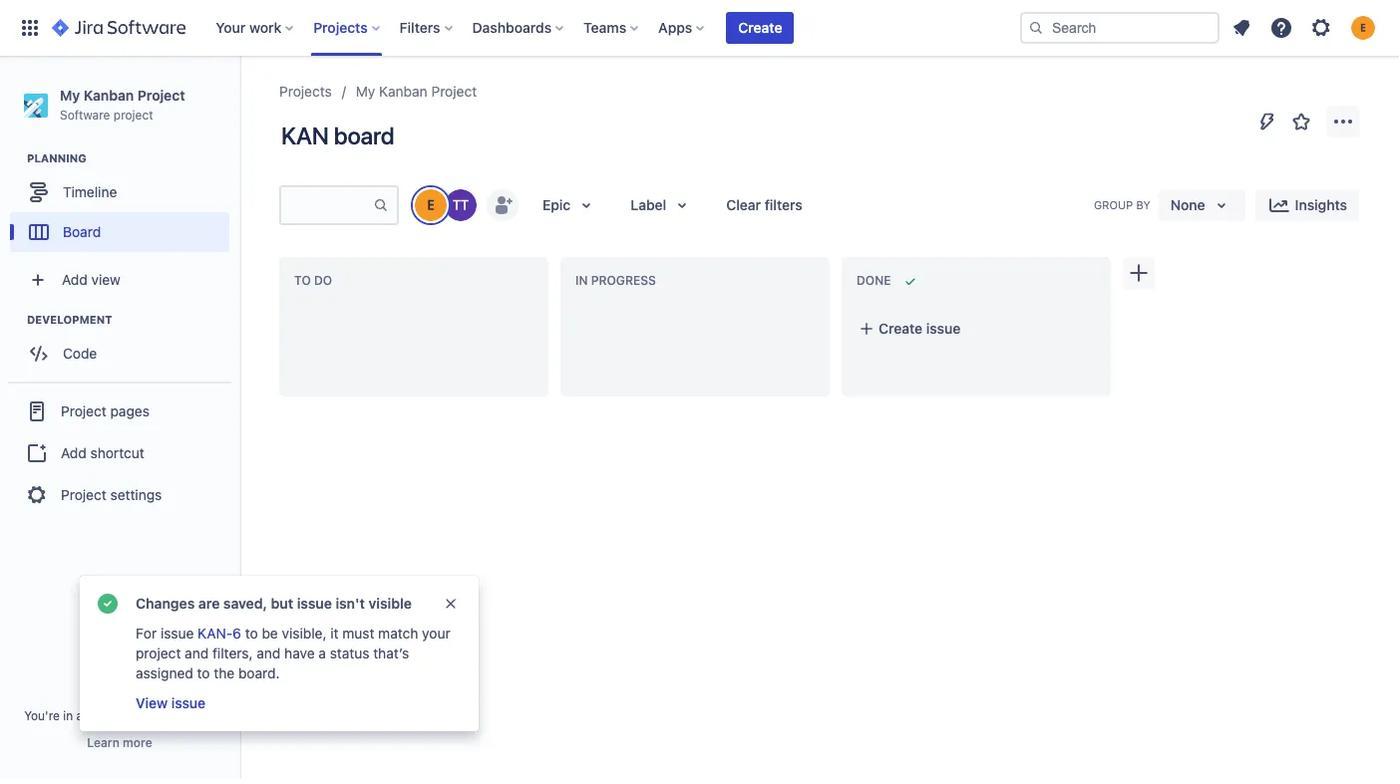 Task type: locate. For each thing, give the bounding box(es) containing it.
team-
[[86, 709, 120, 724]]

by
[[1136, 199, 1151, 212]]

0 vertical spatial projects
[[313, 19, 368, 36]]

1 horizontal spatial my
[[356, 83, 375, 100]]

1 vertical spatial add
[[61, 445, 87, 462]]

a
[[318, 645, 326, 662], [76, 709, 83, 724]]

project
[[113, 107, 153, 122], [136, 645, 181, 662], [176, 709, 215, 724]]

to do
[[294, 273, 332, 288]]

to
[[245, 625, 258, 642], [197, 665, 210, 682]]

kanban up the software
[[84, 87, 134, 104]]

banner containing your work
[[0, 0, 1399, 56]]

dashboards
[[472, 19, 552, 36]]

to right 6
[[245, 625, 258, 642]]

primary element
[[12, 0, 1020, 56]]

none
[[1170, 196, 1205, 213]]

kanban for my kanban project
[[379, 83, 428, 100]]

dashboards button
[[466, 12, 572, 44]]

planning group
[[10, 151, 238, 258]]

1 horizontal spatial a
[[318, 645, 326, 662]]

kan-
[[198, 625, 233, 642]]

my up the software
[[60, 87, 80, 104]]

create inside create issue button
[[879, 320, 923, 337]]

kan board
[[281, 122, 394, 150]]

have
[[284, 645, 315, 662]]

automations menu button icon image
[[1256, 109, 1279, 133]]

project down add shortcut
[[61, 486, 106, 503]]

create issue button
[[847, 311, 1106, 347]]

add inside dropdown button
[[62, 271, 88, 288]]

group
[[1094, 199, 1133, 212]]

project left sidebar navigation image
[[137, 87, 185, 104]]

apps
[[658, 19, 692, 36]]

issue
[[926, 320, 961, 337], [297, 595, 332, 612], [160, 625, 194, 642], [171, 695, 206, 712]]

project pages
[[61, 403, 150, 420]]

0 vertical spatial create
[[738, 19, 782, 36]]

0 horizontal spatial my
[[60, 87, 80, 104]]

1 vertical spatial project
[[136, 645, 181, 662]]

development image
[[3, 308, 27, 332]]

projects for projects link
[[279, 83, 332, 100]]

timeline
[[63, 183, 117, 200]]

view
[[91, 271, 121, 288]]

project up assigned
[[136, 645, 181, 662]]

to
[[294, 273, 311, 288]]

and down for issue kan-6
[[185, 645, 209, 662]]

project inside 'my kanban project software project'
[[137, 87, 185, 104]]

project
[[431, 83, 477, 100], [137, 87, 185, 104], [61, 403, 106, 420], [61, 486, 106, 503]]

0 horizontal spatial create
[[738, 19, 782, 36]]

1 horizontal spatial create
[[879, 320, 923, 337]]

isn't
[[336, 595, 365, 612]]

kanban
[[379, 83, 428, 100], [84, 87, 134, 104]]

are
[[198, 595, 220, 612]]

and
[[185, 645, 209, 662], [257, 645, 281, 662]]

success image
[[96, 592, 120, 616]]

view issue
[[136, 695, 206, 712]]

projects up projects link
[[313, 19, 368, 36]]

star kan board image
[[1289, 110, 1313, 134]]

appswitcher icon image
[[18, 16, 42, 40]]

dismiss image
[[443, 596, 459, 612]]

insights button
[[1255, 189, 1359, 221]]

be
[[262, 625, 278, 642]]

projects
[[313, 19, 368, 36], [279, 83, 332, 100]]

managed
[[120, 709, 172, 724]]

learn more button
[[87, 736, 152, 752]]

add shortcut button
[[8, 434, 231, 474]]

1 horizontal spatial kanban
[[379, 83, 428, 100]]

my inside 'my kanban project software project'
[[60, 87, 80, 104]]

issue inside button
[[926, 320, 961, 337]]

board
[[334, 122, 394, 150]]

create right the apps popup button
[[738, 19, 782, 36]]

projects inside projects 'dropdown button'
[[313, 19, 368, 36]]

0 vertical spatial add
[[62, 271, 88, 288]]

2 and from the left
[[257, 645, 281, 662]]

in progress
[[575, 273, 656, 288]]

it
[[330, 625, 339, 642]]

1 vertical spatial create
[[879, 320, 923, 337]]

to be visible, it must match your project and filters, and have a status that's assigned to the board.
[[136, 625, 450, 682]]

create column image
[[1127, 261, 1151, 285]]

my inside my kanban project link
[[356, 83, 375, 100]]

1 vertical spatial to
[[197, 665, 210, 682]]

create
[[738, 19, 782, 36], [879, 320, 923, 337]]

create down done
[[879, 320, 923, 337]]

add
[[62, 271, 88, 288], [61, 445, 87, 462]]

project settings
[[61, 486, 162, 503]]

insights image
[[1267, 193, 1291, 217]]

my
[[356, 83, 375, 100], [60, 87, 80, 104]]

1 horizontal spatial and
[[257, 645, 281, 662]]

my for my kanban project
[[356, 83, 375, 100]]

group by
[[1094, 199, 1151, 212]]

0 horizontal spatial kanban
[[84, 87, 134, 104]]

add inside button
[[61, 445, 87, 462]]

0 vertical spatial a
[[318, 645, 326, 662]]

more image
[[1331, 110, 1355, 134]]

group containing project pages
[[8, 382, 231, 524]]

create inside create button
[[738, 19, 782, 36]]

kanban inside 'my kanban project software project'
[[84, 87, 134, 104]]

filters,
[[212, 645, 253, 662]]

project right view
[[176, 709, 215, 724]]

visible,
[[282, 625, 327, 642]]

0 vertical spatial to
[[245, 625, 258, 642]]

a right the have at the left of page
[[318, 645, 326, 662]]

0 vertical spatial project
[[113, 107, 153, 122]]

add left "view"
[[62, 271, 88, 288]]

clear
[[726, 196, 761, 213]]

changes
[[136, 595, 195, 612]]

banner
[[0, 0, 1399, 56]]

your
[[422, 625, 450, 642]]

saved,
[[223, 595, 267, 612]]

0 horizontal spatial to
[[197, 665, 210, 682]]

issue for view issue
[[171, 695, 206, 712]]

0 horizontal spatial and
[[185, 645, 209, 662]]

learn
[[87, 736, 119, 751]]

my for my kanban project software project
[[60, 87, 80, 104]]

1 vertical spatial projects
[[279, 83, 332, 100]]

jira software image
[[52, 16, 186, 40], [52, 16, 186, 40]]

projects up kan
[[279, 83, 332, 100]]

1 horizontal spatial to
[[245, 625, 258, 642]]

1 vertical spatial a
[[76, 709, 83, 724]]

board.
[[238, 665, 280, 682]]

your work
[[216, 19, 281, 36]]

my up the board
[[356, 83, 375, 100]]

to left the
[[197, 665, 210, 682]]

kanban up the board
[[379, 83, 428, 100]]

Search field
[[1020, 12, 1220, 44]]

project right the software
[[113, 107, 153, 122]]

add for add shortcut
[[61, 445, 87, 462]]

and down be
[[257, 645, 281, 662]]

add left "shortcut"
[[61, 445, 87, 462]]

a right in
[[76, 709, 83, 724]]

group
[[8, 382, 231, 524]]



Task type: vqa. For each thing, say whether or not it's contained in the screenshot.
banner
yes



Task type: describe. For each thing, give the bounding box(es) containing it.
create for create issue
[[879, 320, 923, 337]]

filters button
[[394, 12, 460, 44]]

Search this board text field
[[281, 187, 373, 223]]

my kanban project software project
[[60, 87, 185, 122]]

visible
[[368, 595, 412, 612]]

2 vertical spatial project
[[176, 709, 215, 724]]

teams button
[[578, 12, 646, 44]]

clear filters
[[726, 196, 803, 213]]

in
[[63, 709, 73, 724]]

clear filters button
[[714, 189, 815, 221]]

teams
[[584, 19, 626, 36]]

notifications image
[[1230, 16, 1254, 40]]

work
[[249, 19, 281, 36]]

you're in a team-managed project
[[24, 709, 215, 724]]

software
[[60, 107, 110, 122]]

the
[[214, 665, 235, 682]]

add for add view
[[62, 271, 88, 288]]

sidebar navigation image
[[217, 80, 261, 120]]

timeline link
[[10, 173, 229, 213]]

learn more
[[87, 736, 152, 751]]

project down filters "dropdown button"
[[431, 83, 477, 100]]

eloisefrancis23 image
[[415, 189, 447, 221]]

changes are saved, but issue isn't visible
[[136, 595, 412, 612]]

projects for projects 'dropdown button'
[[313, 19, 368, 36]]

view
[[136, 695, 168, 712]]

create issue
[[879, 320, 961, 337]]

status
[[330, 645, 369, 662]]

more
[[123, 736, 152, 751]]

issue for for issue kan-6
[[160, 625, 194, 642]]

projects button
[[307, 12, 388, 44]]

your work button
[[210, 12, 301, 44]]

planning
[[27, 152, 87, 165]]

6
[[233, 625, 241, 642]]

board
[[63, 223, 101, 240]]

create button
[[726, 12, 794, 44]]

for
[[136, 625, 157, 642]]

add shortcut
[[61, 445, 144, 462]]

filters
[[765, 196, 803, 213]]

create for create
[[738, 19, 782, 36]]

help image
[[1269, 16, 1293, 40]]

do
[[314, 273, 332, 288]]

0 horizontal spatial a
[[76, 709, 83, 724]]

view issue link
[[134, 692, 208, 716]]

add view button
[[12, 260, 227, 300]]

apps button
[[652, 12, 712, 44]]

that's
[[373, 645, 409, 662]]

1 and from the left
[[185, 645, 209, 662]]

project pages link
[[8, 390, 231, 434]]

add people image
[[491, 193, 515, 217]]

done
[[857, 273, 891, 288]]

for issue kan-6
[[136, 625, 241, 642]]

you're
[[24, 709, 60, 724]]

board link
[[10, 213, 229, 252]]

project settings link
[[8, 474, 231, 518]]

pages
[[110, 403, 150, 420]]

insights
[[1295, 196, 1347, 213]]

settings
[[110, 486, 162, 503]]

none button
[[1159, 189, 1245, 221]]

project inside the to be visible, it must match your project and filters, and have a status that's assigned to the board.
[[136, 645, 181, 662]]

assigned
[[136, 665, 193, 682]]

match
[[378, 625, 418, 642]]

development
[[27, 313, 112, 326]]

kanban for my kanban project software project
[[84, 87, 134, 104]]

projects link
[[279, 80, 332, 104]]

planning image
[[3, 147, 27, 171]]

search image
[[1028, 20, 1044, 36]]

terry turtle image
[[445, 189, 477, 221]]

progress
[[591, 273, 656, 288]]

your
[[216, 19, 246, 36]]

shortcut
[[90, 445, 144, 462]]

my kanban project
[[356, 83, 477, 100]]

issue for create issue
[[926, 320, 961, 337]]

project inside 'my kanban project software project'
[[113, 107, 153, 122]]

kan
[[281, 122, 329, 150]]

must
[[342, 625, 374, 642]]

your profile and settings image
[[1351, 16, 1375, 40]]

code link
[[10, 334, 229, 374]]

a inside the to be visible, it must match your project and filters, and have a status that's assigned to the board.
[[318, 645, 326, 662]]

in
[[575, 273, 588, 288]]

add view
[[62, 271, 121, 288]]

filters
[[400, 19, 440, 36]]

settings image
[[1309, 16, 1333, 40]]

my kanban project link
[[356, 80, 477, 104]]

code
[[63, 345, 97, 362]]

project up add shortcut
[[61, 403, 106, 420]]

but
[[271, 595, 293, 612]]

kan-6 link
[[198, 625, 241, 642]]

development group
[[10, 312, 238, 380]]



